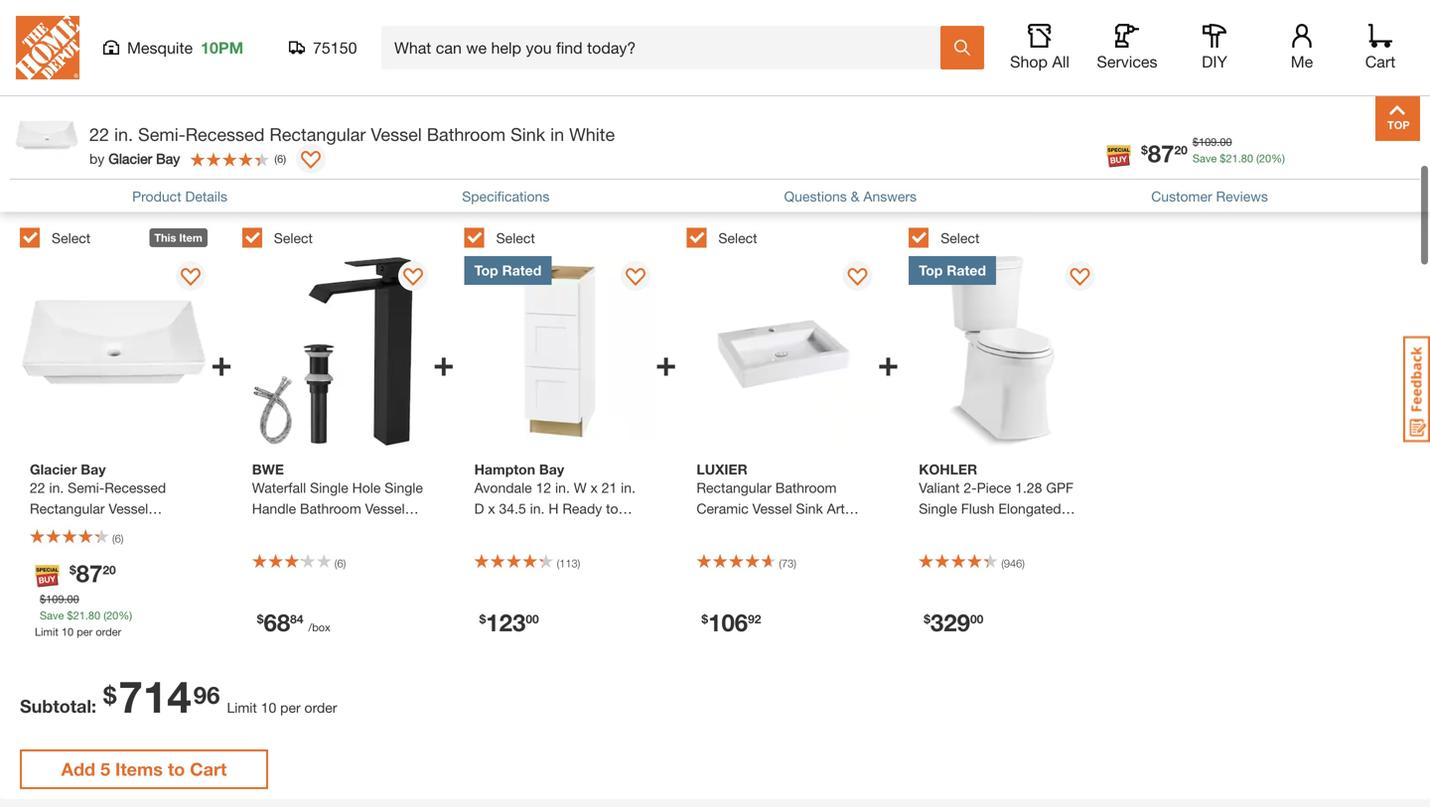 Task type: locate. For each thing, give the bounding box(es) containing it.
customer reviews up "of"
[[10, 44, 171, 65]]

1 horizontal spatial customer reviews
[[1152, 188, 1269, 205]]

( inside the 3 / 5 group
[[557, 557, 560, 570]]

1 horizontal spatial save
[[1193, 152, 1217, 165]]

2 select from the left
[[274, 230, 313, 246]]

white
[[569, 124, 615, 145], [750, 522, 786, 538], [970, 522, 1006, 538], [584, 564, 620, 580]]

select for '4 / 5' group
[[719, 230, 758, 246]]

0 horizontal spatial 80
[[88, 610, 100, 623]]

per up subtotal:
[[77, 626, 93, 639]]

21 down diy
[[1226, 152, 1239, 165]]

2 horizontal spatial bathroom
[[776, 480, 837, 496]]

to right items on the left of page
[[168, 759, 185, 781]]

00 inside $ 123 00
[[526, 613, 539, 627]]

customer reviews down $ 109 . 00 save $ 21 . 80 ( 20 %)
[[1152, 188, 1269, 205]]

save up subtotal:
[[40, 610, 64, 623]]

1 horizontal spatial rectangular
[[697, 480, 772, 496]]

2 + from the left
[[433, 341, 455, 384]]

avondale 12 in. w x 21 in. d x 34.5 in. h ready to assemble plywood shaker drawer base kitchen cabinet in alpine white image
[[465, 256, 656, 447]]

87 inside 1 / 5 group
[[76, 560, 103, 588]]

0 horizontal spatial reviews
[[99, 44, 171, 65]]

bathroom
[[427, 124, 506, 145], [776, 480, 837, 496], [300, 501, 361, 517]]

0 vertical spatial to
[[606, 501, 619, 517]]

109
[[1199, 136, 1217, 149], [46, 593, 64, 606]]

1 display image from the left
[[626, 268, 646, 288]]

$ 68 84 /box
[[257, 609, 331, 637]]

4 select from the left
[[719, 230, 758, 246]]

bathroom up the faucet
[[300, 501, 361, 517]]

save inside $ 109 . 00 save $ 21 . 80 ( 20 %) limit 10 per order
[[40, 610, 64, 623]]

5 right "of"
[[73, 75, 81, 91]]

1 + from the left
[[211, 341, 232, 384]]

0 horizontal spatial 21
[[73, 610, 85, 623]]

1 vertical spatial order
[[305, 700, 337, 717]]

21 up subtotal:
[[73, 610, 85, 623]]

) down the plywood
[[578, 557, 580, 570]]

cart right items on the left of page
[[190, 759, 227, 781]]

to up shaker
[[606, 501, 619, 517]]

rectangular inside luxier rectangular bathroom ceramic vessel sink art basin in white
[[697, 480, 772, 496]]

cart
[[1366, 52, 1396, 71], [190, 759, 227, 781]]

%) for $ 109 . 00 save $ 21 . 80 ( 20 %) limit 10 per order
[[119, 610, 132, 623]]

piece
[[977, 480, 1012, 496]]

1 horizontal spatial 109
[[1199, 136, 1217, 149]]

6 down 22 in. semi-recessed rectangular vessel bathroom sink in white
[[277, 152, 283, 165]]

10
[[62, 626, 74, 639], [261, 700, 276, 717]]

sink inside "bwe waterfall single hole single handle bathroom vessel sink faucet in matte black"
[[252, 522, 279, 538]]

display image
[[626, 268, 646, 288], [1070, 268, 1090, 288]]

2 horizontal spatial sink
[[796, 501, 823, 517]]

select inside the 3 / 5 group
[[496, 230, 535, 246]]

0 horizontal spatial limit
[[35, 626, 58, 639]]

)
[[283, 152, 286, 165], [343, 557, 346, 570], [578, 557, 580, 570], [794, 557, 797, 570], [1023, 557, 1025, 570]]

shop
[[1010, 52, 1048, 71]]

display image for 123
[[626, 268, 646, 288]]

1 vertical spatial 6
[[337, 557, 343, 570]]

6 down "bwe waterfall single hole single handle bathroom vessel sink faucet in matte black"
[[337, 557, 343, 570]]

order down /box
[[305, 700, 337, 717]]

1 top rated from the left
[[475, 262, 542, 279]]

single right hole
[[385, 480, 423, 496]]

1 vertical spatial customer
[[1152, 188, 1213, 205]]

1 vertical spatial %)
[[119, 610, 132, 623]]

customer reviews
[[10, 44, 171, 65], [1152, 188, 1269, 205]]

$ inside $ 329 00
[[924, 613, 931, 627]]

0 vertical spatial reviews
[[99, 44, 171, 65]]

1 horizontal spatial rated
[[947, 262, 986, 279]]

reviews down $ 109 . 00 save $ 21 . 80 ( 20 %)
[[1217, 188, 1269, 205]]

0 vertical spatial %)
[[1272, 152, 1286, 165]]

21 inside $ 109 . 00 save $ 21 . 80 ( 20 %)
[[1226, 152, 1239, 165]]

in. right 22
[[114, 124, 133, 145]]

%) inside $ 109 . 00 save $ 21 . 80 ( 20 %) limit 10 per order
[[119, 610, 132, 623]]

0 vertical spatial 109
[[1199, 136, 1217, 149]]

rectangular down luxier
[[697, 480, 772, 496]]

5 select from the left
[[941, 230, 980, 246]]

vessel inside "bwe waterfall single hole single handle bathroom vessel sink faucet in matte black"
[[365, 501, 405, 517]]

$ 87 20
[[1142, 139, 1188, 167], [70, 560, 116, 588]]

2 top rated from the left
[[919, 262, 986, 279]]

1 horizontal spatial 10
[[261, 700, 276, 717]]

$ inside 'subtotal: $ 714 96 limit 10 per order'
[[103, 681, 117, 710]]

80 inside $ 109 . 00 save $ 21 . 80 ( 20 %) limit 10 per order
[[88, 610, 100, 623]]

d
[[475, 501, 484, 517]]

limit up subtotal:
[[35, 626, 58, 639]]

+ inside '4 / 5' group
[[878, 341, 899, 384]]

customer down $ 109 . 00 save $ 21 . 80 ( 20 %)
[[1152, 188, 1213, 205]]

sink down handle
[[252, 522, 279, 538]]

3 + from the left
[[656, 341, 677, 384]]

( 6 ) down 22 in. semi-recessed rectangular vessel bathroom sink in white
[[274, 152, 286, 165]]

$ 87 20 left $ 109 . 00 save $ 21 . 80 ( 20 %)
[[1142, 139, 1188, 167]]

10 inside 'subtotal: $ 714 96 limit 10 per order'
[[261, 700, 276, 717]]

1 horizontal spatial limit
[[227, 700, 257, 717]]

0 horizontal spatial bay
[[156, 151, 180, 167]]

this item
[[154, 231, 202, 244]]

109 inside $ 109 . 00 save $ 21 . 80 ( 20 %)
[[1199, 136, 1217, 149]]

1 vertical spatial reviews
[[1217, 188, 1269, 205]]

limit
[[35, 626, 58, 639], [227, 700, 257, 717]]

5 inside 'button'
[[100, 759, 110, 781]]

1 horizontal spatial top
[[919, 262, 943, 279]]

$
[[1193, 136, 1199, 149], [1142, 143, 1148, 157], [1220, 152, 1226, 165], [70, 563, 76, 577], [40, 593, 46, 606], [67, 610, 73, 623], [257, 613, 264, 627], [479, 613, 486, 627], [702, 613, 708, 627], [924, 613, 931, 627], [103, 681, 117, 710]]

order up 714
[[96, 626, 121, 639]]

10 up subtotal:
[[62, 626, 74, 639]]

+ inside 2 / 5 group
[[433, 341, 455, 384]]

1 horizontal spatial 5
[[100, 759, 110, 781]]

2 top from the left
[[919, 262, 943, 279]]

) down matte
[[343, 557, 346, 570]]

single left hole
[[310, 480, 348, 496]]

6
[[277, 152, 283, 165], [337, 557, 343, 570]]

me
[[1291, 52, 1314, 71]]

1 horizontal spatial x
[[591, 480, 598, 496]]

) inside '4 / 5' group
[[794, 557, 797, 570]]

+ for 2 / 5 group
[[433, 341, 455, 384]]

1 horizontal spatial %)
[[1272, 152, 1286, 165]]

bay
[[156, 151, 180, 167], [539, 462, 564, 478]]

1 horizontal spatial order
[[305, 700, 337, 717]]

0 horizontal spatial %)
[[119, 610, 132, 623]]

21 for $ 109 . 00 save $ 21 . 80 ( 20 %)
[[1226, 152, 1239, 165]]

x right w
[[591, 480, 598, 496]]

0 horizontal spatial bathroom
[[300, 501, 361, 517]]

) down elongated
[[1023, 557, 1025, 570]]

+ inside the 3 / 5 group
[[656, 341, 677, 384]]

68
[[264, 609, 290, 637]]

cart up top button
[[1366, 52, 1396, 71]]

1 vertical spatial sink
[[796, 501, 823, 517]]

( inside 2 / 5 group
[[335, 557, 337, 570]]

2 display image from the left
[[1070, 268, 1090, 288]]

) for 123
[[578, 557, 580, 570]]

per right 96
[[280, 700, 301, 717]]

1 horizontal spatial 80
[[1242, 152, 1254, 165]]

) inside 5 / 5 group
[[1023, 557, 1025, 570]]

all
[[1053, 52, 1070, 71]]

1 horizontal spatial $ 87 20
[[1142, 139, 1188, 167]]

2 horizontal spatial single
[[919, 501, 958, 517]]

display image
[[301, 151, 321, 171], [181, 268, 201, 288], [403, 268, 423, 288], [848, 268, 868, 288]]

sink
[[511, 124, 546, 145], [796, 501, 823, 517], [252, 522, 279, 538]]

top inside the 3 / 5 group
[[475, 262, 498, 279]]

limit right 96
[[227, 700, 257, 717]]

0 vertical spatial order
[[96, 626, 121, 639]]

0 vertical spatial 6
[[277, 152, 283, 165]]

2 vertical spatial 21
[[73, 610, 85, 623]]

1 vertical spatial $ 87 20
[[70, 560, 116, 588]]

0 vertical spatial cart
[[1366, 52, 1396, 71]]

20
[[1175, 143, 1188, 157], [1260, 152, 1272, 165], [103, 563, 116, 577], [106, 610, 119, 623]]

x right d
[[488, 501, 495, 517]]

0 horizontal spatial order
[[96, 626, 121, 639]]

top rated inside 5 / 5 group
[[919, 262, 986, 279]]

00 inside $ 329 00
[[971, 613, 984, 627]]

0 horizontal spatial cart
[[190, 759, 227, 781]]

1 vertical spatial ( 6 )
[[335, 557, 346, 570]]

top rated
[[475, 262, 542, 279], [919, 262, 986, 279]]

bathroom inside luxier rectangular bathroom ceramic vessel sink art basin in white
[[776, 480, 837, 496]]

1 / 5 group
[[20, 217, 232, 666]]

rated inside the 3 / 5 group
[[502, 262, 542, 279]]

1 horizontal spatial top rated
[[919, 262, 986, 279]]

1 horizontal spatial bathroom
[[427, 124, 506, 145]]

0 vertical spatial ( 6 )
[[274, 152, 286, 165]]

+ inside 1 / 5 group
[[211, 341, 232, 384]]

21 right w
[[602, 480, 617, 496]]

1 rated from the left
[[502, 262, 542, 279]]

) inside the 3 / 5 group
[[578, 557, 580, 570]]

0 vertical spatial 5
[[73, 75, 81, 91]]

1 horizontal spatial 87
[[1148, 139, 1175, 167]]

(
[[1257, 152, 1260, 165], [274, 152, 277, 165], [335, 557, 337, 570], [557, 557, 560, 570], [779, 557, 782, 570], [1002, 557, 1004, 570], [104, 610, 106, 623]]

select inside 1 / 5 group
[[52, 230, 91, 246]]

0 horizontal spatial customer reviews
[[10, 44, 171, 65]]

1 horizontal spatial per
[[280, 700, 301, 717]]

mesquite 10pm
[[127, 38, 243, 57]]

( 6 )
[[274, 152, 286, 165], [335, 557, 346, 570]]

in. left w
[[555, 480, 570, 496]]

80 inside $ 109 . 00 save $ 21 . 80 ( 20 %)
[[1242, 152, 1254, 165]]

plywood
[[539, 522, 593, 538]]

cart inside 'button'
[[190, 759, 227, 781]]

123
[[486, 609, 526, 637]]

rated inside 5 / 5 group
[[947, 262, 986, 279]]

sink left art
[[796, 501, 823, 517]]

1 vertical spatial bathroom
[[776, 480, 837, 496]]

1 vertical spatial to
[[168, 759, 185, 781]]

save inside $ 109 . 00 save $ 21 . 80 ( 20 %)
[[1193, 152, 1217, 165]]

subtotal:
[[20, 696, 96, 718]]

bay down semi-
[[156, 151, 180, 167]]

1 vertical spatial bay
[[539, 462, 564, 478]]

select inside 5 / 5 group
[[941, 230, 980, 246]]

in inside luxier rectangular bathroom ceramic vessel sink art basin in white
[[736, 522, 746, 538]]

80 for $ 109 . 00 save $ 21 . 80 ( 20 %) limit 10 per order
[[88, 610, 100, 623]]

0 vertical spatial rectangular
[[270, 124, 366, 145]]

10 right 96
[[261, 700, 276, 717]]

73
[[782, 557, 794, 570]]

select inside 2 / 5 group
[[274, 230, 313, 246]]

0 horizontal spatial per
[[77, 626, 93, 639]]

select inside '4 / 5' group
[[719, 230, 758, 246]]

bathroom inside "bwe waterfall single hole single handle bathroom vessel sink faucet in matte black"
[[300, 501, 361, 517]]

1 vertical spatial 10
[[261, 700, 276, 717]]

0 vertical spatial bathroom
[[427, 124, 506, 145]]

1 vertical spatial x
[[488, 501, 495, 517]]

21 for $ 109 . 00 save $ 21 . 80 ( 20 %) limit 10 per order
[[73, 610, 85, 623]]

0 vertical spatial limit
[[35, 626, 58, 639]]

0 horizontal spatial 6
[[277, 152, 283, 165]]

1 horizontal spatial 21
[[602, 480, 617, 496]]

1 vertical spatial 87
[[76, 560, 103, 588]]

1 vertical spatial 5
[[100, 759, 110, 781]]

What can we help you find today? search field
[[394, 27, 940, 69]]

order inside $ 109 . 00 save $ 21 . 80 ( 20 %) limit 10 per order
[[96, 626, 121, 639]]

1 horizontal spatial to
[[606, 501, 619, 517]]

2 vertical spatial sink
[[252, 522, 279, 538]]

4 + from the left
[[878, 341, 899, 384]]

customer up 4.4 out of 5 in the top of the page
[[10, 44, 94, 65]]

0 horizontal spatial sink
[[252, 522, 279, 538]]

80
[[1242, 152, 1254, 165], [88, 610, 100, 623]]

save down diy
[[1193, 152, 1217, 165]]

22 in. semi-recessed rectangular vessel bathroom sink in white
[[89, 124, 615, 145]]

$ 87 20 up $ 109 . 00 save $ 21 . 80 ( 20 %) limit 10 per order
[[70, 560, 116, 588]]

product details button
[[132, 186, 228, 207], [132, 186, 228, 207]]

vessel inside luxier rectangular bathroom ceramic vessel sink art basin in white
[[753, 501, 792, 517]]

109 inside $ 109 . 00 save $ 21 . 80 ( 20 %) limit 10 per order
[[46, 593, 64, 606]]

.
[[1217, 136, 1220, 149], [1239, 152, 1242, 165], [64, 593, 67, 606], [85, 610, 88, 623]]

1 select from the left
[[52, 230, 91, 246]]

black
[[384, 522, 419, 538]]

4.4
[[10, 75, 29, 91]]

5 right add
[[100, 759, 110, 781]]

sink up specifications
[[511, 124, 546, 145]]

in inside kohler valiant 2-piece 1.28 gpf single flush elongated toilet in white
[[956, 522, 966, 538]]

) down luxier rectangular bathroom ceramic vessel sink art basin in white at the bottom of page
[[794, 557, 797, 570]]

0 vertical spatial bay
[[156, 151, 180, 167]]

109 for $ 109 . 00 save $ 21 . 80 ( 20 %)
[[1199, 136, 1217, 149]]

diy button
[[1183, 24, 1247, 72]]

order
[[96, 626, 121, 639], [305, 700, 337, 717]]

vessel
[[371, 124, 422, 145], [365, 501, 405, 517], [753, 501, 792, 517]]

top rated inside the 3 / 5 group
[[475, 262, 542, 279]]

1 vertical spatial customer reviews
[[1152, 188, 1269, 205]]

0 horizontal spatial x
[[488, 501, 495, 517]]

96
[[193, 681, 220, 710]]

0 horizontal spatial 109
[[46, 593, 64, 606]]

ceramic
[[697, 501, 749, 517]]

$ 329 00
[[924, 609, 984, 637]]

( 946 )
[[1002, 557, 1025, 570]]

87 left $ 109 . 00 save $ 21 . 80 ( 20 %)
[[1148, 139, 1175, 167]]

0 vertical spatial per
[[77, 626, 93, 639]]

rectangular
[[270, 124, 366, 145], [697, 480, 772, 496]]

limit inside $ 109 . 00 save $ 21 . 80 ( 20 %) limit 10 per order
[[35, 626, 58, 639]]

1 vertical spatial 80
[[88, 610, 100, 623]]

0 vertical spatial 10
[[62, 626, 74, 639]]

bathroom for rectangular
[[427, 124, 506, 145]]

2 rated from the left
[[947, 262, 986, 279]]

art
[[827, 501, 845, 517]]

$ 109 . 00 save $ 21 . 80 ( 20 %) limit 10 per order
[[35, 593, 132, 639]]

0 vertical spatial $ 87 20
[[1142, 139, 1188, 167]]

0 horizontal spatial 10
[[62, 626, 74, 639]]

%) inside $ 109 . 00 save $ 21 . 80 ( 20 %)
[[1272, 152, 1286, 165]]

106
[[708, 609, 748, 637]]

2 horizontal spatial 21
[[1226, 152, 1239, 165]]

) inside 2 / 5 group
[[343, 557, 346, 570]]

2 vertical spatial bathroom
[[300, 501, 361, 517]]

( 113 )
[[557, 557, 580, 570]]

0 vertical spatial 87
[[1148, 139, 1175, 167]]

1 vertical spatial save
[[40, 610, 64, 623]]

1 vertical spatial rectangular
[[697, 480, 772, 496]]

top inside 5 / 5 group
[[919, 262, 943, 279]]

in.
[[114, 124, 133, 145], [555, 480, 570, 496], [621, 480, 636, 496], [530, 501, 545, 517]]

0 vertical spatial 80
[[1242, 152, 1254, 165]]

87 up $ 109 . 00 save $ 21 . 80 ( 20 %) limit 10 per order
[[76, 560, 103, 588]]

per inside $ 109 . 00 save $ 21 . 80 ( 20 %) limit 10 per order
[[77, 626, 93, 639]]

( 6 ) down matte
[[335, 557, 346, 570]]

1 vertical spatial limit
[[227, 700, 257, 717]]

0 vertical spatial x
[[591, 480, 598, 496]]

21 inside $ 109 . 00 save $ 21 . 80 ( 20 %) limit 10 per order
[[73, 610, 85, 623]]

0 horizontal spatial rated
[[502, 262, 542, 279]]

assemble
[[475, 522, 536, 538]]

1 vertical spatial 109
[[46, 593, 64, 606]]

0 vertical spatial 21
[[1226, 152, 1239, 165]]

questions & answers button
[[784, 186, 917, 207], [784, 186, 917, 207]]

1 horizontal spatial 6
[[337, 557, 343, 570]]

0 horizontal spatial top
[[475, 262, 498, 279]]

rated
[[502, 262, 542, 279], [947, 262, 986, 279]]

$ 87 20 inside 1 / 5 group
[[70, 560, 116, 588]]

single down valiant
[[919, 501, 958, 517]]

the home depot logo image
[[16, 16, 79, 79]]

in. left h
[[530, 501, 545, 517]]

3 select from the left
[[496, 230, 535, 246]]

kohler valiant 2-piece 1.28 gpf single flush elongated toilet in white
[[919, 462, 1074, 538]]

0 vertical spatial save
[[1193, 152, 1217, 165]]

1 horizontal spatial sink
[[511, 124, 546, 145]]

specifications
[[462, 188, 550, 205]]

6 inside 2 / 5 group
[[337, 557, 343, 570]]

rectangular up together
[[270, 124, 366, 145]]

1 vertical spatial per
[[280, 700, 301, 717]]

white inside kohler valiant 2-piece 1.28 gpf single flush elongated toilet in white
[[970, 522, 1006, 538]]

cart link
[[1359, 24, 1403, 72]]

bay up 12
[[539, 462, 564, 478]]

0 horizontal spatial 5
[[73, 75, 81, 91]]

1 top from the left
[[475, 262, 498, 279]]

bathroom up art
[[776, 480, 837, 496]]

select
[[52, 230, 91, 246], [274, 230, 313, 246], [496, 230, 535, 246], [719, 230, 758, 246], [941, 230, 980, 246]]

answers
[[864, 188, 917, 205]]

in inside hampton bay avondale 12 in. w x 21 in. d x 34.5 in. h ready to assemble plywood shaker drawer base kitchen cabinet in alpine white
[[527, 564, 538, 580]]

bathroom up specifications
[[427, 124, 506, 145]]

1 horizontal spatial reviews
[[1217, 188, 1269, 205]]

reviews up semi-
[[99, 44, 171, 65]]

toilet
[[919, 522, 952, 538]]

1 horizontal spatial ( 6 )
[[335, 557, 346, 570]]

20 inside $ 109 . 00 save $ 21 . 80 ( 20 %) limit 10 per order
[[106, 610, 119, 623]]

) for 106
[[794, 557, 797, 570]]

select for 5 / 5 group
[[941, 230, 980, 246]]

/box
[[309, 622, 331, 635]]

4 / 5 group
[[687, 217, 899, 666]]

0 horizontal spatial 87
[[76, 560, 103, 588]]



Task type: describe. For each thing, give the bounding box(es) containing it.
subtotal: $ 714 96 limit 10 per order
[[20, 671, 337, 723]]

product image image
[[15, 106, 79, 171]]

84
[[290, 613, 304, 627]]

rated for 123
[[502, 262, 542, 279]]

hole
[[352, 480, 381, 496]]

rated for 329
[[947, 262, 986, 279]]

this
[[154, 231, 176, 244]]

drawer
[[475, 543, 519, 559]]

top rated for 123
[[475, 262, 542, 279]]

services
[[1097, 52, 1158, 71]]

1 horizontal spatial single
[[385, 480, 423, 496]]

shop all
[[1010, 52, 1070, 71]]

shaker
[[597, 522, 641, 538]]

00 inside $ 109 . 00 save $ 21 . 80 ( 20 %)
[[1220, 136, 1233, 149]]

rectangular bathroom ceramic vessel sink art basin in white image
[[687, 256, 878, 447]]

( 6 ) inside 2 / 5 group
[[335, 557, 346, 570]]

semi-
[[138, 124, 186, 145]]

faucet
[[283, 522, 326, 538]]

bwe waterfall single hole single handle bathroom vessel sink faucet in matte black
[[252, 462, 423, 538]]

$ 109 . 00 save $ 21 . 80 ( 20 %)
[[1193, 136, 1286, 165]]

0 horizontal spatial rectangular
[[270, 124, 366, 145]]

in. up shaker
[[621, 480, 636, 496]]

gpf
[[1047, 480, 1074, 496]]

&
[[851, 188, 860, 205]]

top for 123
[[475, 262, 498, 279]]

items
[[115, 759, 163, 781]]

add
[[61, 759, 95, 781]]

$ 123 00
[[479, 609, 539, 637]]

kitchen
[[558, 543, 605, 559]]

sink inside luxier rectangular bathroom ceramic vessel sink art basin in white
[[796, 501, 823, 517]]

bwe
[[252, 462, 284, 478]]

$ inside $ 123 00
[[479, 613, 486, 627]]

cabinet
[[475, 564, 523, 580]]

details
[[185, 188, 228, 205]]

top for 329
[[919, 262, 943, 279]]

luxier rectangular bathroom ceramic vessel sink art basin in white
[[697, 462, 845, 538]]

( inside $ 109 . 00 save $ 21 . 80 ( 20 %) limit 10 per order
[[104, 610, 106, 623]]

109 for $ 109 . 00 save $ 21 . 80 ( 20 %) limit 10 per order
[[46, 593, 64, 606]]

recessed
[[186, 124, 265, 145]]

top rated for 329
[[919, 262, 986, 279]]

0 horizontal spatial single
[[310, 480, 348, 496]]

80 for $ 109 . 00 save $ 21 . 80 ( 20 %)
[[1242, 152, 1254, 165]]

single inside kohler valiant 2-piece 1.28 gpf single flush elongated toilet in white
[[919, 501, 958, 517]]

feedback link image
[[1404, 336, 1431, 443]]

top button
[[1376, 96, 1421, 141]]

select for 1 / 5 group on the left of page
[[52, 230, 91, 246]]

$ inside the $ 68 84 /box
[[257, 613, 264, 627]]

2-
[[964, 480, 977, 496]]

0 horizontal spatial ( 6 )
[[274, 152, 286, 165]]

elongated
[[999, 501, 1062, 517]]

92
[[748, 613, 762, 627]]

75150 button
[[289, 38, 358, 58]]

714
[[119, 671, 192, 723]]

0 vertical spatial customer reviews
[[10, 44, 171, 65]]

glacier
[[108, 151, 152, 167]]

questions
[[784, 188, 847, 205]]

order inside 'subtotal: $ 714 96 limit 10 per order'
[[305, 700, 337, 717]]

base
[[523, 543, 554, 559]]

alpine
[[542, 564, 580, 580]]

hampton bay avondale 12 in. w x 21 in. d x 34.5 in. h ready to assemble plywood shaker drawer base kitchen cabinet in alpine white
[[475, 462, 641, 580]]

) down 22 in. semi-recessed rectangular vessel bathroom sink in white
[[283, 152, 286, 165]]

of
[[57, 75, 69, 91]]

waterfall single hole single handle bathroom vessel sink faucet in matte black image
[[242, 256, 433, 447]]

) for 329
[[1023, 557, 1025, 570]]

item
[[179, 231, 202, 244]]

display image inside 2 / 5 group
[[403, 268, 423, 288]]

h
[[549, 501, 559, 517]]

to inside 'button'
[[168, 759, 185, 781]]

select for the 3 / 5 group
[[496, 230, 535, 246]]

( inside $ 109 . 00 save $ 21 . 80 ( 20 %)
[[1257, 152, 1260, 165]]

limit inside 'subtotal: $ 714 96 limit 10 per order'
[[227, 700, 257, 717]]

avondale
[[475, 480, 532, 496]]

display image inside 1 / 5 group
[[181, 268, 201, 288]]

2 / 5 group
[[242, 217, 455, 666]]

w
[[574, 480, 587, 496]]

diy
[[1202, 52, 1228, 71]]

( inside 5 / 5 group
[[1002, 557, 1004, 570]]

cart inside 'link'
[[1366, 52, 1396, 71]]

basin
[[697, 522, 732, 538]]

display image for 329
[[1070, 268, 1090, 288]]

10pm
[[201, 38, 243, 57]]

kohler
[[919, 462, 978, 478]]

21 inside hampton bay avondale 12 in. w x 21 in. d x 34.5 in. h ready to assemble plywood shaker drawer base kitchen cabinet in alpine white
[[602, 480, 617, 496]]

%) for $ 109 . 00 save $ 21 . 80 ( 20 %)
[[1272, 152, 1286, 165]]

display image inside '4 / 5' group
[[848, 268, 868, 288]]

20 inside $ 109 . 00 save $ 21 . 80 ( 20 %)
[[1260, 152, 1272, 165]]

( inside '4 / 5' group
[[779, 557, 782, 570]]

in inside "bwe waterfall single hole single handle bathroom vessel sink faucet in matte black"
[[329, 522, 340, 538]]

75150
[[313, 38, 357, 57]]

valiant
[[919, 480, 960, 496]]

$ inside $ 106 92
[[702, 613, 708, 627]]

services button
[[1096, 24, 1159, 72]]

329
[[931, 609, 971, 637]]

valiant 2-piece 1.28 gpf single flush elongated toilet in white image
[[909, 256, 1100, 447]]

luxier
[[697, 462, 748, 478]]

$ 106 92
[[702, 609, 762, 637]]

) for /box
[[343, 557, 346, 570]]

add 5 items to cart button
[[20, 750, 268, 790]]

hampton
[[475, 462, 536, 478]]

bought
[[151, 153, 245, 188]]

product
[[132, 188, 181, 205]]

white inside hampton bay avondale 12 in. w x 21 in. d x 34.5 in. h ready to assemble plywood shaker drawer base kitchen cabinet in alpine white
[[584, 564, 620, 580]]

per inside 'subtotal: $ 714 96 limit 10 per order'
[[280, 700, 301, 717]]

5 / 5 group
[[909, 217, 1122, 666]]

by
[[89, 151, 105, 167]]

frequently
[[10, 153, 143, 188]]

save for $ 109 . 00 save $ 21 . 80 ( 20 %) limit 10 per order
[[40, 610, 64, 623]]

0 vertical spatial customer
[[10, 44, 94, 65]]

select for 2 / 5 group
[[274, 230, 313, 246]]

+ for the 3 / 5 group
[[656, 341, 677, 384]]

1.28
[[1016, 480, 1043, 496]]

add 5 items to cart
[[61, 759, 227, 781]]

to inside hampton bay avondale 12 in. w x 21 in. d x 34.5 in. h ready to assemble plywood shaker drawer base kitchen cabinet in alpine white
[[606, 501, 619, 517]]

save for $ 109 . 00 save $ 21 . 80 ( 20 %)
[[1193, 152, 1217, 165]]

bathroom for single
[[300, 501, 361, 517]]

3 / 5 group
[[465, 217, 677, 666]]

12
[[536, 480, 552, 496]]

mesquite
[[127, 38, 193, 57]]

flush
[[961, 501, 995, 517]]

questions & answers
[[784, 188, 917, 205]]

113
[[560, 557, 578, 570]]

out
[[33, 75, 53, 91]]

1 horizontal spatial customer
[[1152, 188, 1213, 205]]

frequently bought together
[[10, 153, 365, 188]]

me button
[[1271, 24, 1334, 72]]

10 inside $ 109 . 00 save $ 21 . 80 ( 20 %) limit 10 per order
[[62, 626, 74, 639]]

00 inside $ 109 . 00 save $ 21 . 80 ( 20 %) limit 10 per order
[[67, 593, 79, 606]]

handle
[[252, 501, 296, 517]]

bay inside hampton bay avondale 12 in. w x 21 in. d x 34.5 in. h ready to assemble plywood shaker drawer base kitchen cabinet in alpine white
[[539, 462, 564, 478]]

matte
[[344, 522, 380, 538]]

4.4 out of 5
[[10, 75, 81, 91]]

34.5
[[499, 501, 526, 517]]

together
[[253, 153, 365, 188]]

( 73 )
[[779, 557, 797, 570]]

+ for '4 / 5' group
[[878, 341, 899, 384]]

0 vertical spatial sink
[[511, 124, 546, 145]]

946
[[1004, 557, 1023, 570]]

waterfall
[[252, 480, 306, 496]]

white inside luxier rectangular bathroom ceramic vessel sink art basin in white
[[750, 522, 786, 538]]



Task type: vqa. For each thing, say whether or not it's contained in the screenshot.
Services BUTTON
yes



